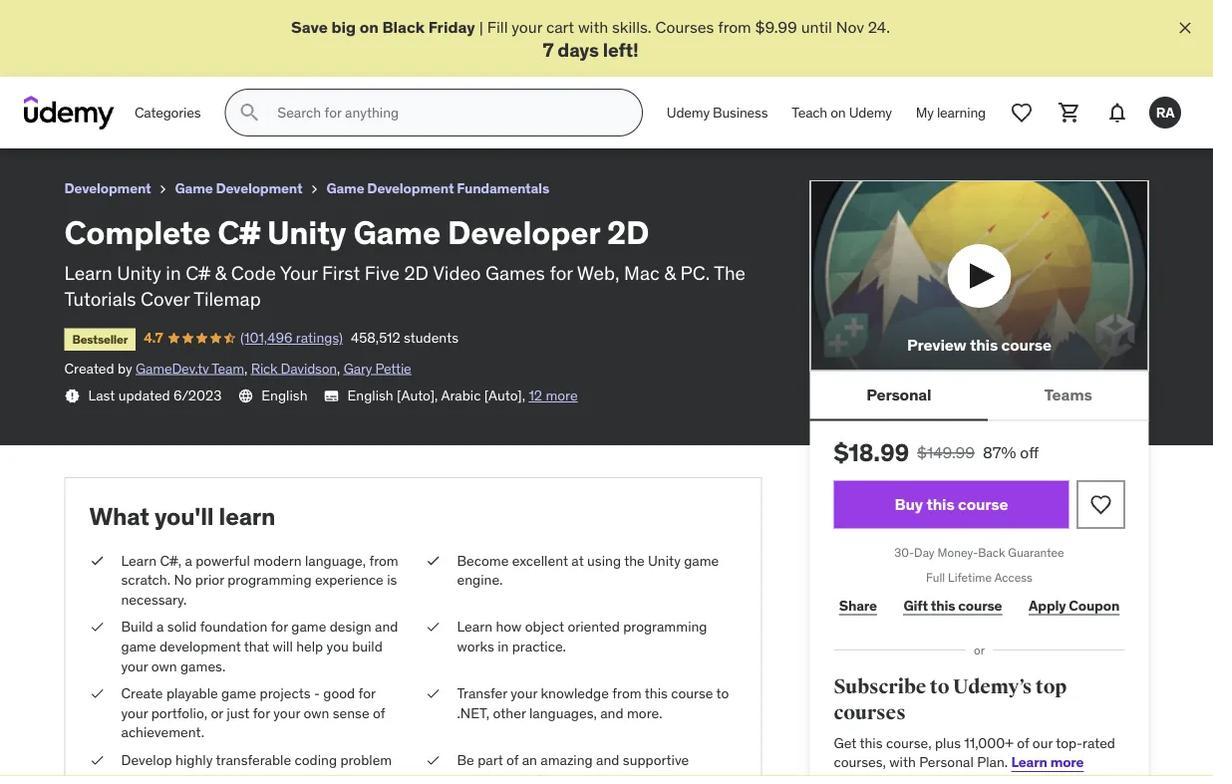 Task type: vqa. For each thing, say whether or not it's contained in the screenshot.
rightmost 2
no



Task type: describe. For each thing, give the bounding box(es) containing it.
game up first
[[327, 180, 364, 198]]

of down an
[[530, 771, 542, 777]]

with inside save big on black friday | fill your cart with skills. courses from $9.99 until nov 24. 7 days left!
[[578, 16, 609, 37]]

get this course, plus 11,000+ of our top-rated courses, with personal plan.
[[834, 735, 1116, 772]]

fundamentals
[[457, 180, 550, 198]]

xsmall image right game development link
[[307, 182, 323, 198]]

mac
[[624, 261, 660, 285]]

notifications image
[[1106, 101, 1130, 125]]

become excellent at using the unity game engine.
[[457, 552, 719, 589]]

created
[[64, 359, 114, 377]]

create playable game projects - good for your portfolio, or just for your own sense of achievement.
[[121, 685, 385, 742]]

xsmall image for be part of an amazing and supportive community of people similar to you.
[[425, 751, 441, 771]]

learn for learn how object oriented programming works in practice.
[[457, 619, 493, 636]]

skills. inside develop highly transferable coding problem solving skills.
[[169, 771, 203, 777]]

modern
[[253, 552, 302, 570]]

powerful
[[196, 552, 250, 570]]

game inside complete c# unity game developer 2d 458,512 students
[[162, 8, 206, 29]]

preview this course
[[908, 334, 1052, 355]]

Search for anything text field
[[274, 96, 618, 130]]

7
[[543, 37, 554, 61]]

you'll
[[155, 502, 214, 532]]

your down projects
[[273, 705, 300, 723]]

course,
[[887, 735, 932, 753]]

video
[[433, 261, 481, 285]]

your inside transfer your knowledge from this course to .net, other languages, and more.
[[511, 685, 538, 703]]

xsmall image for transfer your knowledge from this course to .net, other languages, and more.
[[425, 685, 441, 704]]

for inside the complete c# unity game developer 2d learn unity in c# & code your first five 2d video games for web, mac & pc. the tutorials cover tilemap
[[550, 261, 573, 285]]

learn for learn c#, a powerful modern language, from scratch. no prior programming experience is necessary.
[[121, 552, 157, 570]]

english for english
[[262, 387, 308, 405]]

of inside create playable game projects - good for your portfolio, or just for your own sense of achievement.
[[373, 705, 385, 723]]

unity up cover
[[117, 261, 161, 285]]

english for english [auto], arabic [auto] , 12 more
[[348, 387, 394, 405]]

your inside build a solid foundation for game design and game development that will help you build your own games.
[[121, 658, 148, 676]]

2 udemy from the left
[[849, 104, 892, 122]]

save big on black friday | fill your cart with skills. courses from $9.99 until nov 24. 7 days left!
[[291, 16, 891, 61]]

game development fundamentals link
[[327, 177, 550, 201]]

game development link
[[175, 177, 303, 201]]

people
[[545, 771, 588, 777]]

from inside transfer your knowledge from this course to .net, other languages, and more.
[[613, 685, 642, 703]]

necessary.
[[121, 591, 187, 609]]

courses
[[656, 16, 714, 37]]

this inside transfer your knowledge from this course to .net, other languages, and more.
[[645, 685, 668, 703]]

(101,496 ratings)
[[240, 329, 343, 347]]

by
[[118, 359, 132, 377]]

course inside transfer your knowledge from this course to .net, other languages, and more.
[[671, 685, 714, 703]]

gamedev.tv
[[136, 359, 209, 377]]

solid
[[167, 619, 197, 636]]

highly
[[176, 752, 213, 770]]

to inside transfer your knowledge from this course to .net, other languages, and more.
[[717, 685, 729, 703]]

teams button
[[988, 371, 1149, 419]]

cover
[[141, 287, 190, 311]]

[auto]
[[484, 387, 522, 405]]

develop highly transferable coding problem solving skills.
[[121, 752, 392, 777]]

c# for complete c# unity game developer 2d learn unity in c# & code your first five 2d video games for web, mac & pc. the tutorials cover tilemap
[[218, 212, 260, 252]]

our
[[1033, 735, 1053, 753]]

teach on udemy
[[792, 104, 892, 122]]

submit search image
[[238, 101, 262, 125]]

closed captions image
[[324, 388, 340, 404]]

an
[[522, 752, 537, 770]]

personal inside button
[[867, 385, 932, 405]]

87%
[[983, 443, 1017, 463]]

code
[[231, 261, 276, 285]]

a inside learn c#, a powerful modern language, from scratch. no prior programming experience is necessary.
[[185, 552, 192, 570]]

learn inside the complete c# unity game developer 2d learn unity in c# & code your first five 2d video games for web, mac & pc. the tutorials cover tilemap
[[64, 261, 112, 285]]

what
[[89, 502, 149, 532]]

course language image
[[238, 389, 254, 404]]

good
[[323, 685, 355, 703]]

buy this course
[[895, 494, 1009, 515]]

learn more
[[1012, 754, 1084, 772]]

fill
[[487, 16, 508, 37]]

complete c# unity game developer 2d 458,512 students
[[16, 8, 357, 53]]

playable
[[166, 685, 218, 703]]

course for preview this course
[[1002, 334, 1052, 355]]

game down categories dropdown button
[[175, 180, 213, 198]]

gift this course
[[904, 597, 1003, 615]]

458,512 inside complete c# unity game developer 2d 458,512 students
[[249, 35, 298, 53]]

five
[[365, 261, 400, 285]]

learn more link
[[1012, 754, 1084, 772]]

xsmall image for develop highly transferable coding problem solving skills.
[[89, 751, 105, 771]]

and inside build a solid foundation for game design and game development that will help you build your own games.
[[375, 619, 398, 636]]

the
[[714, 261, 746, 285]]

help
[[296, 638, 323, 656]]

development for game development fundamentals
[[367, 180, 454, 198]]

build
[[352, 638, 383, 656]]

nov
[[837, 16, 864, 37]]

udemy business link
[[655, 89, 780, 137]]

teach
[[792, 104, 828, 122]]

subscribe to udemy's top courses
[[834, 675, 1067, 725]]

1 horizontal spatial wishlist image
[[1090, 493, 1113, 517]]

c#,
[[160, 552, 182, 570]]

30-
[[895, 545, 915, 561]]

part
[[478, 752, 503, 770]]

this for buy
[[927, 494, 955, 515]]

for inside build a solid foundation for game design and game development that will help you build your own games.
[[271, 619, 288, 636]]

programming inside learn c#, a powerful modern language, from scratch. no prior programming experience is necessary.
[[228, 571, 312, 589]]

apply coupon button
[[1024, 586, 1125, 626]]

pc.
[[681, 261, 710, 285]]

coupon
[[1069, 597, 1120, 615]]

1 horizontal spatial c#
[[186, 261, 210, 285]]

24.
[[868, 16, 891, 37]]

-
[[314, 685, 320, 703]]

courses,
[[834, 754, 886, 772]]

apply coupon
[[1029, 597, 1120, 615]]

problem
[[340, 752, 392, 770]]

developer for complete c# unity game developer 2d learn unity in c# & code your first five 2d video games for web, mac & pc. the tutorials cover tilemap
[[448, 212, 600, 252]]

458,512 students
[[351, 329, 459, 347]]

languages,
[[529, 705, 597, 723]]

prior
[[195, 571, 224, 589]]

1 udemy from the left
[[667, 104, 710, 122]]

developer for complete c# unity game developer 2d 458,512 students
[[210, 8, 287, 29]]

students inside complete c# unity game developer 2d 458,512 students
[[302, 35, 357, 53]]

practice.
[[512, 638, 566, 656]]

game inside create playable game projects - good for your portfolio, or just for your own sense of achievement.
[[221, 685, 256, 703]]

teach on udemy link
[[780, 89, 904, 137]]

game development fundamentals
[[327, 180, 550, 198]]

lifetime
[[949, 570, 992, 586]]

xsmall image for create playable game projects - good for your portfolio, or just for your own sense of achievement.
[[89, 685, 105, 704]]

plus
[[935, 735, 961, 753]]

1 vertical spatial more
[[1051, 754, 1084, 772]]

unity up your
[[267, 212, 347, 252]]

6/2023
[[174, 387, 222, 405]]

game down "build"
[[121, 638, 156, 656]]

bestseller
[[72, 332, 128, 347]]

on inside save big on black friday | fill your cart with skills. courses from $9.99 until nov 24. 7 days left!
[[360, 16, 379, 37]]

this for preview
[[970, 334, 998, 355]]

other
[[493, 705, 526, 723]]

in inside learn how object oriented programming works in practice.
[[498, 638, 509, 656]]

xsmall image for learn how object oriented programming works in practice.
[[425, 618, 441, 638]]

this for gift
[[931, 597, 956, 615]]

own inside build a solid foundation for game design and game development that will help you build your own games.
[[151, 658, 177, 676]]

money-
[[938, 545, 979, 561]]

gary pettie link
[[344, 359, 411, 377]]

.net,
[[457, 705, 490, 723]]

subscribe
[[834, 675, 927, 700]]

share button
[[834, 586, 883, 626]]



Task type: locate. For each thing, give the bounding box(es) containing it.
1 horizontal spatial 2d
[[404, 261, 429, 285]]

development for game development
[[216, 180, 303, 198]]

last
[[88, 387, 115, 405]]

0 vertical spatial skills.
[[612, 16, 652, 37]]

2d inside complete c# unity game developer 2d 458,512 students
[[291, 8, 312, 29]]

development
[[160, 638, 241, 656]]

0 vertical spatial in
[[166, 261, 181, 285]]

& left pc.
[[664, 261, 676, 285]]

this up more.
[[645, 685, 668, 703]]

programming inside learn how object oriented programming works in practice.
[[623, 619, 708, 636]]

0 horizontal spatial ,
[[244, 359, 248, 377]]

0 horizontal spatial 458,512
[[249, 35, 298, 53]]

from inside save big on black friday | fill your cart with skills. courses from $9.99 until nov 24. 7 days left!
[[718, 16, 752, 37]]

of right sense at the left bottom
[[373, 705, 385, 723]]

0 vertical spatial on
[[360, 16, 379, 37]]

xsmall image left last
[[64, 389, 80, 404]]

1 vertical spatial on
[[831, 104, 846, 122]]

for up sense at the left bottom
[[359, 685, 376, 703]]

unity
[[119, 8, 159, 29], [267, 212, 347, 252], [117, 261, 161, 285], [648, 552, 681, 570]]

0 vertical spatial students
[[302, 35, 357, 53]]

my learning
[[916, 104, 986, 122]]

1 vertical spatial 458,512
[[351, 329, 401, 347]]

your up 'other'
[[511, 685, 538, 703]]

0 vertical spatial complete
[[16, 8, 90, 29]]

udemy image
[[24, 96, 115, 130]]

this for get
[[860, 735, 883, 753]]

learn
[[219, 502, 276, 532]]

last updated 6/2023
[[88, 387, 222, 405]]

game up five
[[353, 212, 441, 252]]

my
[[916, 104, 934, 122]]

development up the complete c# unity game developer 2d learn unity in c# & code your first five 2d video games for web, mac & pc. the tutorials cover tilemap
[[367, 180, 454, 198]]

this right buy
[[927, 494, 955, 515]]

udemy's
[[953, 675, 1032, 700]]

0 vertical spatial own
[[151, 658, 177, 676]]

a inside build a solid foundation for game design and game development that will help you build your own games.
[[157, 619, 164, 636]]

0 horizontal spatial development
[[64, 180, 151, 198]]

0 horizontal spatial with
[[578, 16, 609, 37]]

2 horizontal spatial ,
[[522, 387, 526, 405]]

1 horizontal spatial a
[[185, 552, 192, 570]]

2 vertical spatial from
[[613, 685, 642, 703]]

close image
[[1176, 18, 1196, 38]]

personal down preview
[[867, 385, 932, 405]]

xsmall image for learn c#, a powerful modern language, from scratch. no prior programming experience is necessary.
[[89, 551, 105, 571]]

0 horizontal spatial wishlist image
[[1010, 101, 1034, 125]]

more down top-
[[1051, 754, 1084, 772]]

tab list
[[810, 371, 1149, 421]]

and inside be part of an amazing and supportive community of people similar to you.
[[596, 752, 620, 770]]

and inside transfer your knowledge from this course to .net, other languages, and more.
[[601, 705, 624, 723]]

0 vertical spatial wishlist image
[[1010, 101, 1034, 125]]

wishlist image
[[1010, 101, 1034, 125], [1090, 493, 1113, 517]]

game up categories
[[162, 8, 206, 29]]

on right teach
[[831, 104, 846, 122]]

udemy left my
[[849, 104, 892, 122]]

with
[[578, 16, 609, 37], [890, 754, 916, 772]]

how
[[496, 619, 522, 636]]

your right fill
[[512, 16, 543, 37]]

udemy left business
[[667, 104, 710, 122]]

full
[[927, 570, 946, 586]]

0 horizontal spatial or
[[211, 705, 223, 723]]

2 vertical spatial c#
[[186, 261, 210, 285]]

1 horizontal spatial own
[[304, 705, 329, 723]]

c# for complete c# unity game developer 2d 458,512 students
[[94, 8, 115, 29]]

friday
[[428, 16, 475, 37]]

games
[[486, 261, 545, 285]]

developer
[[210, 8, 287, 29], [448, 212, 600, 252]]

until
[[802, 16, 833, 37]]

be part of an amazing and supportive community of people similar to you.
[[457, 752, 689, 777]]

0 horizontal spatial developer
[[210, 8, 287, 29]]

your inside save big on black friday | fill your cart with skills. courses from $9.99 until nov 24. 7 days left!
[[512, 16, 543, 37]]

4.7
[[144, 329, 163, 347]]

xsmall image left transfer
[[425, 685, 441, 704]]

2 horizontal spatial c#
[[218, 212, 260, 252]]

complete
[[16, 8, 90, 29], [64, 212, 211, 252]]

personal inside get this course, plus 11,000+ of our top-rated courses, with personal plan.
[[920, 754, 974, 772]]

experience
[[315, 571, 384, 589]]

2d up mac
[[607, 212, 649, 252]]

own up "create"
[[151, 658, 177, 676]]

engine.
[[457, 571, 503, 589]]

1 horizontal spatial english
[[348, 387, 394, 405]]

1 vertical spatial complete
[[64, 212, 211, 252]]

students left the black
[[302, 35, 357, 53]]

2 horizontal spatial development
[[367, 180, 454, 198]]

complete down development link at left top
[[64, 212, 211, 252]]

scratch.
[[121, 571, 171, 589]]

1 horizontal spatial more
[[1051, 754, 1084, 772]]

this up courses,
[[860, 735, 883, 753]]

learn c#, a powerful modern language, from scratch. no prior programming experience is necessary.
[[121, 552, 399, 609]]

skills. inside save big on black friday | fill your cart with skills. courses from $9.99 until nov 24. 7 days left!
[[612, 16, 652, 37]]

xsmall image down what on the bottom left of the page
[[89, 551, 105, 571]]

course up supportive
[[671, 685, 714, 703]]

xsmall image left the become
[[425, 551, 441, 571]]

1 horizontal spatial students
[[404, 329, 459, 347]]

learn inside learn c#, a powerful modern language, from scratch. no prior programming experience is necessary.
[[121, 552, 157, 570]]

1 horizontal spatial skills.
[[612, 16, 652, 37]]

programming down modern
[[228, 571, 312, 589]]

more right 12
[[546, 387, 578, 405]]

game up help
[[291, 619, 326, 636]]

2 vertical spatial 2d
[[404, 261, 429, 285]]

unity up categories
[[119, 8, 159, 29]]

achievement.
[[121, 724, 204, 742]]

learn up tutorials
[[64, 261, 112, 285]]

developer inside the complete c# unity game developer 2d learn unity in c# & code your first five 2d video games for web, mac & pc. the tutorials cover tilemap
[[448, 212, 600, 252]]

1 vertical spatial students
[[404, 329, 459, 347]]

own inside create playable game projects - good for your portfolio, or just for your own sense of achievement.
[[304, 705, 329, 723]]

learn down the our
[[1012, 754, 1048, 772]]

1 vertical spatial c#
[[218, 212, 260, 252]]

from up more.
[[613, 685, 642, 703]]

1 horizontal spatial programming
[[623, 619, 708, 636]]

xsmall image right development link at left top
[[155, 182, 171, 198]]

0 vertical spatial 2d
[[291, 8, 312, 29]]

get
[[834, 735, 857, 753]]

complete up udemy image
[[16, 8, 90, 29]]

1 horizontal spatial on
[[831, 104, 846, 122]]

$18.99
[[834, 438, 910, 468]]

30-day money-back guarantee full lifetime access
[[895, 545, 1065, 586]]

0 horizontal spatial 2d
[[291, 8, 312, 29]]

1 horizontal spatial udemy
[[849, 104, 892, 122]]

this inside gift this course link
[[931, 597, 956, 615]]

on right big
[[360, 16, 379, 37]]

xsmall image for last updated 6/2023
[[64, 389, 80, 404]]

1 horizontal spatial to
[[717, 685, 729, 703]]

sense
[[333, 705, 370, 723]]

with down the course,
[[890, 754, 916, 772]]

your
[[512, 16, 543, 37], [121, 658, 148, 676], [511, 685, 538, 703], [121, 705, 148, 723], [273, 705, 300, 723]]

0 vertical spatial a
[[185, 552, 192, 570]]

or
[[974, 643, 985, 658], [211, 705, 223, 723]]

categories
[[135, 104, 201, 122]]

xsmall image
[[64, 389, 80, 404], [89, 551, 105, 571], [425, 551, 441, 571], [425, 618, 441, 638], [89, 751, 105, 771], [425, 751, 441, 771]]

of left an
[[507, 752, 519, 770]]

0 vertical spatial and
[[375, 619, 398, 636]]

458,512
[[249, 35, 298, 53], [351, 329, 401, 347]]

xsmall image left "build"
[[89, 618, 105, 638]]

1 & from the left
[[215, 261, 227, 285]]

1 vertical spatial in
[[498, 638, 509, 656]]

unity inside become excellent at using the unity game engine.
[[648, 552, 681, 570]]

this inside buy this course button
[[927, 494, 955, 515]]

0 horizontal spatial on
[[360, 16, 379, 37]]

0 vertical spatial personal
[[867, 385, 932, 405]]

1 vertical spatial or
[[211, 705, 223, 723]]

develop
[[121, 752, 172, 770]]

top-
[[1056, 735, 1083, 753]]

course for gift this course
[[959, 597, 1003, 615]]

for right just on the left of page
[[253, 705, 270, 723]]

for left 'web,'
[[550, 261, 573, 285]]

own down -
[[304, 705, 329, 723]]

developer inside complete c# unity game developer 2d 458,512 students
[[210, 8, 287, 29]]

2 horizontal spatial to
[[930, 675, 950, 700]]

my learning link
[[904, 89, 998, 137]]

, left 12
[[522, 387, 526, 405]]

458,512 left big
[[249, 35, 298, 53]]

course for buy this course
[[958, 494, 1009, 515]]

0 vertical spatial more
[[546, 387, 578, 405]]

0 horizontal spatial c#
[[94, 8, 115, 29]]

1 vertical spatial wishlist image
[[1090, 493, 1113, 517]]

1 development from the left
[[64, 180, 151, 198]]

supportive
[[623, 752, 689, 770]]

skills. up left!
[[612, 16, 652, 37]]

0 vertical spatial with
[[578, 16, 609, 37]]

learning
[[937, 104, 986, 122]]

students up "pettie"
[[404, 329, 459, 347]]

1 horizontal spatial development
[[216, 180, 303, 198]]

game inside become excellent at using the unity game engine.
[[684, 552, 719, 570]]

be
[[457, 752, 475, 770]]

from inside learn c#, a powerful modern language, from scratch. no prior programming experience is necessary.
[[369, 552, 399, 570]]

0 horizontal spatial in
[[166, 261, 181, 285]]

this inside get this course, plus 11,000+ of our top-rated courses, with personal plan.
[[860, 735, 883, 753]]

0 horizontal spatial to
[[635, 771, 648, 777]]

2d for complete c# unity game developer 2d learn unity in c# & code your first five 2d video games for web, mac & pc. the tutorials cover tilemap
[[607, 212, 649, 252]]

1 horizontal spatial from
[[613, 685, 642, 703]]

with up days
[[578, 16, 609, 37]]

1 vertical spatial from
[[369, 552, 399, 570]]

1 horizontal spatial in
[[498, 638, 509, 656]]

course up the back
[[958, 494, 1009, 515]]

course down lifetime
[[959, 597, 1003, 615]]

english [auto], arabic [auto] , 12 more
[[348, 387, 578, 405]]

2d right five
[[404, 261, 429, 285]]

course up teams
[[1002, 334, 1052, 355]]

learn up scratch.
[[121, 552, 157, 570]]

complete for complete c# unity game developer 2d learn unity in c# & code your first five 2d video games for web, mac & pc. the tutorials cover tilemap
[[64, 212, 211, 252]]

xsmall image for become excellent at using the unity game engine.
[[425, 551, 441, 571]]

12 more button
[[529, 387, 578, 406]]

a left "solid"
[[157, 619, 164, 636]]

0 horizontal spatial own
[[151, 658, 177, 676]]

3 development from the left
[[367, 180, 454, 198]]

ra link
[[1142, 89, 1190, 137]]

1 vertical spatial own
[[304, 705, 329, 723]]

0 vertical spatial 458,512
[[249, 35, 298, 53]]

days
[[558, 37, 599, 61]]

of inside get this course, plus 11,000+ of our top-rated courses, with personal plan.
[[1018, 735, 1030, 753]]

0 horizontal spatial more
[[546, 387, 578, 405]]

your down "create"
[[121, 705, 148, 723]]

0 vertical spatial developer
[[210, 8, 287, 29]]

developer up games at top left
[[448, 212, 600, 252]]

2 & from the left
[[664, 261, 676, 285]]

or inside create playable game projects - good for your portfolio, or just for your own sense of achievement.
[[211, 705, 223, 723]]

gift
[[904, 597, 928, 615]]

2 horizontal spatial from
[[718, 16, 752, 37]]

1 vertical spatial 2d
[[607, 212, 649, 252]]

what you'll learn
[[89, 502, 276, 532]]

0 vertical spatial or
[[974, 643, 985, 658]]

shopping cart with 0 items image
[[1058, 101, 1082, 125]]

for up will
[[271, 619, 288, 636]]

1 vertical spatial with
[[890, 754, 916, 772]]

1 horizontal spatial with
[[890, 754, 916, 772]]

with inside get this course, plus 11,000+ of our top-rated courses, with personal plan.
[[890, 754, 916, 772]]

|
[[479, 16, 484, 37]]

0 vertical spatial programming
[[228, 571, 312, 589]]

to inside subscribe to udemy's top courses
[[930, 675, 950, 700]]

rick
[[251, 359, 278, 377]]

1 vertical spatial developer
[[448, 212, 600, 252]]

foundation
[[200, 619, 268, 636]]

0 horizontal spatial from
[[369, 552, 399, 570]]

0 vertical spatial from
[[718, 16, 752, 37]]

2 development from the left
[[216, 180, 303, 198]]

0 horizontal spatial &
[[215, 261, 227, 285]]

ratings)
[[296, 329, 343, 347]]

0 horizontal spatial english
[[262, 387, 308, 405]]

your up "create"
[[121, 658, 148, 676]]

2d
[[291, 8, 312, 29], [607, 212, 649, 252], [404, 261, 429, 285]]

development down submit search image at the left
[[216, 180, 303, 198]]

complete inside complete c# unity game developer 2d 458,512 students
[[16, 8, 90, 29]]

courses
[[834, 701, 906, 725]]

this inside "preview this course" button
[[970, 334, 998, 355]]

in inside the complete c# unity game developer 2d learn unity in c# & code your first five 2d video games for web, mac & pc. the tutorials cover tilemap
[[166, 261, 181, 285]]

to inside be part of an amazing and supportive community of people similar to you.
[[635, 771, 648, 777]]

programming right oriented
[[623, 619, 708, 636]]

just
[[227, 705, 250, 723]]

personal down the plus
[[920, 754, 974, 772]]

1 vertical spatial programming
[[623, 619, 708, 636]]

game development
[[175, 180, 303, 198]]

from up is
[[369, 552, 399, 570]]

buy
[[895, 494, 924, 515]]

458,512 up gary pettie link on the top left
[[351, 329, 401, 347]]

development
[[64, 180, 151, 198], [216, 180, 303, 198], [367, 180, 454, 198]]

0 horizontal spatial students
[[302, 35, 357, 53]]

left!
[[603, 37, 639, 61]]

of left the our
[[1018, 735, 1030, 753]]

game up just on the left of page
[[221, 685, 256, 703]]

2 vertical spatial and
[[596, 752, 620, 770]]

english down rick davidson link
[[262, 387, 308, 405]]

xsmall image left how at bottom
[[425, 618, 441, 638]]

1 horizontal spatial &
[[664, 261, 676, 285]]

a right c#,
[[185, 552, 192, 570]]

development down udemy image
[[64, 180, 151, 198]]

complete inside the complete c# unity game developer 2d learn unity in c# & code your first five 2d video games for web, mac & pc. the tutorials cover tilemap
[[64, 212, 211, 252]]

0 horizontal spatial skills.
[[169, 771, 203, 777]]

xsmall image left "create"
[[89, 685, 105, 704]]

solving
[[121, 771, 165, 777]]

from left $9.99
[[718, 16, 752, 37]]

xsmall image
[[155, 182, 171, 198], [307, 182, 323, 198], [89, 618, 105, 638], [89, 685, 105, 704], [425, 685, 441, 704]]

1 vertical spatial skills.
[[169, 771, 203, 777]]

1 horizontal spatial developer
[[448, 212, 600, 252]]

learn inside learn how object oriented programming works in practice.
[[457, 619, 493, 636]]

amazing
[[541, 752, 593, 770]]

and up 'build'
[[375, 619, 398, 636]]

preview
[[908, 334, 967, 355]]

2 horizontal spatial 2d
[[607, 212, 649, 252]]

cart
[[546, 16, 574, 37]]

games.
[[180, 658, 226, 676]]

or up udemy's
[[974, 643, 985, 658]]

this right preview
[[970, 334, 998, 355]]

, left gary
[[337, 359, 340, 377]]

xsmall image left be
[[425, 751, 441, 771]]

1 vertical spatial and
[[601, 705, 624, 723]]

learn how object oriented programming works in practice.
[[457, 619, 708, 656]]

c# inside complete c# unity game developer 2d 458,512 students
[[94, 8, 115, 29]]

udemy business
[[667, 104, 768, 122]]

1 horizontal spatial or
[[974, 643, 985, 658]]

2d left big
[[291, 8, 312, 29]]

xsmall image left develop at the left bottom of page
[[89, 751, 105, 771]]

learn
[[64, 261, 112, 285], [121, 552, 157, 570], [457, 619, 493, 636], [1012, 754, 1048, 772]]

2d for complete c# unity game developer 2d 458,512 students
[[291, 8, 312, 29]]

learn up works on the left bottom
[[457, 619, 493, 636]]

2 english from the left
[[348, 387, 394, 405]]

business
[[713, 104, 768, 122]]

, left rick
[[244, 359, 248, 377]]

knowledge
[[541, 685, 609, 703]]

0 vertical spatial c#
[[94, 8, 115, 29]]

access
[[995, 570, 1033, 586]]

and up similar
[[596, 752, 620, 770]]

will
[[273, 638, 293, 656]]

complete for complete c# unity game developer 2d 458,512 students
[[16, 8, 90, 29]]

learn for learn more
[[1012, 754, 1048, 772]]

& up tilemap
[[215, 261, 227, 285]]

you
[[327, 638, 349, 656]]

in up cover
[[166, 261, 181, 285]]

game right the
[[684, 552, 719, 570]]

xsmall image for build a solid foundation for game design and game development that will help you build your own games.
[[89, 618, 105, 638]]

0 horizontal spatial programming
[[228, 571, 312, 589]]

skills. down highly
[[169, 771, 203, 777]]

in down how at bottom
[[498, 638, 509, 656]]

preview this course button
[[810, 181, 1149, 371]]

0 horizontal spatial a
[[157, 619, 164, 636]]

and left more.
[[601, 705, 624, 723]]

portfolio,
[[151, 705, 208, 723]]

excellent
[[512, 552, 568, 570]]

game
[[684, 552, 719, 570], [291, 619, 326, 636], [121, 638, 156, 656], [221, 685, 256, 703]]

design
[[330, 619, 372, 636]]

unity inside complete c# unity game developer 2d 458,512 students
[[119, 8, 159, 29]]

no
[[174, 571, 192, 589]]

1 vertical spatial a
[[157, 619, 164, 636]]

1 english from the left
[[262, 387, 308, 405]]

1 horizontal spatial 458,512
[[351, 329, 401, 347]]

0 horizontal spatial udemy
[[667, 104, 710, 122]]

build a solid foundation for game design and game development that will help you build your own games.
[[121, 619, 398, 676]]

1 vertical spatial personal
[[920, 754, 974, 772]]

tab list containing personal
[[810, 371, 1149, 421]]

guarantee
[[1009, 545, 1065, 561]]

1 horizontal spatial ,
[[337, 359, 340, 377]]

developer left save
[[210, 8, 287, 29]]

community
[[457, 771, 527, 777]]

unity right the
[[648, 552, 681, 570]]

transferable
[[216, 752, 291, 770]]

this right gift
[[931, 597, 956, 615]]

or left just on the left of page
[[211, 705, 223, 723]]

in
[[166, 261, 181, 285], [498, 638, 509, 656]]

english down gary pettie link on the top left
[[348, 387, 394, 405]]

buy this course button
[[834, 481, 1070, 529]]

game inside the complete c# unity game developer 2d learn unity in c# & code your first five 2d video games for web, mac & pc. the tutorials cover tilemap
[[353, 212, 441, 252]]



